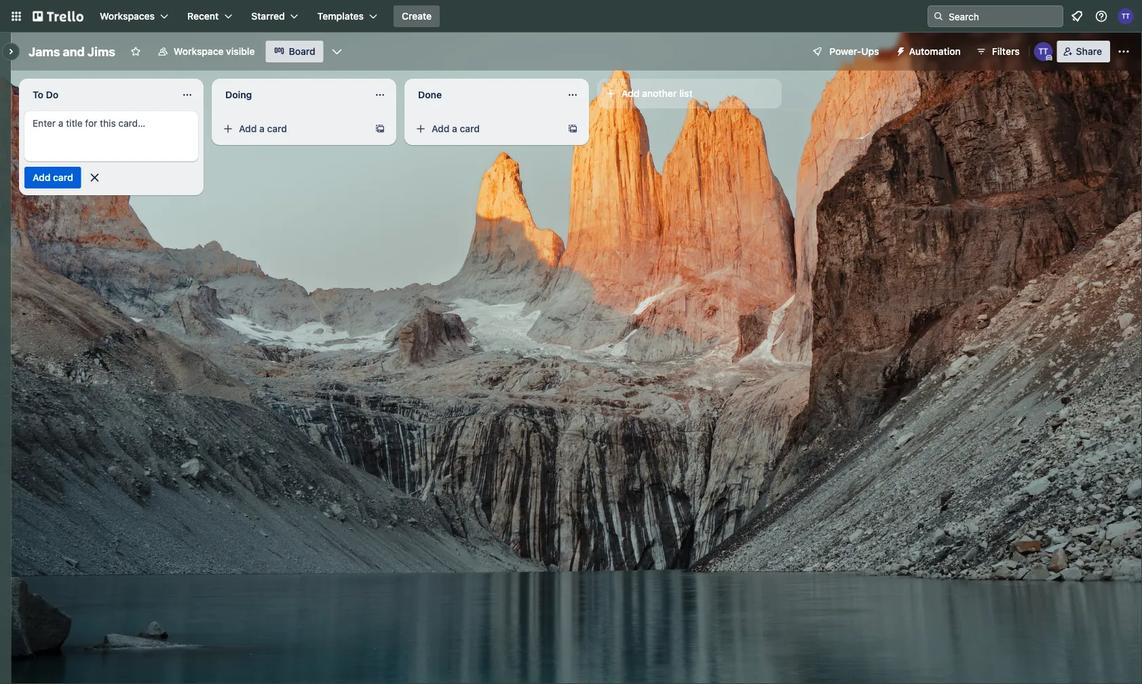 Task type: vqa. For each thing, say whether or not it's contained in the screenshot.
second Add a card button
yes



Task type: locate. For each thing, give the bounding box(es) containing it.
card down "done" "text box"
[[460, 123, 480, 134]]

0 horizontal spatial create from template… image
[[375, 124, 386, 134]]

add another list button
[[597, 79, 782, 109]]

card down doing text box
[[267, 123, 287, 134]]

add a card button
[[217, 118, 369, 140], [410, 118, 562, 140]]

customize views image
[[330, 45, 344, 58]]

1 horizontal spatial terry turtle (terryturtle) image
[[1118, 8, 1134, 24]]

add down done
[[432, 123, 450, 134]]

recent
[[187, 11, 219, 22]]

power-ups button
[[803, 41, 888, 62]]

1 add a card button from the left
[[217, 118, 369, 140]]

automation
[[909, 46, 961, 57]]

1 a from the left
[[259, 123, 265, 134]]

templates
[[317, 11, 364, 22]]

terry turtle (terryturtle) image right open information menu image
[[1118, 8, 1134, 24]]

filters button
[[972, 41, 1024, 62]]

2 create from template… image from the left
[[567, 124, 578, 134]]

2 a from the left
[[452, 123, 457, 134]]

1 create from template… image from the left
[[375, 124, 386, 134]]

a for done
[[452, 123, 457, 134]]

a down doing text box
[[259, 123, 265, 134]]

add a card for done
[[432, 123, 480, 134]]

2 add a card from the left
[[432, 123, 480, 134]]

2 horizontal spatial card
[[460, 123, 480, 134]]

add a card down doing
[[239, 123, 287, 134]]

card
[[267, 123, 287, 134], [460, 123, 480, 134], [53, 172, 73, 183]]

0 horizontal spatial add a card
[[239, 123, 287, 134]]

workspaces
[[100, 11, 155, 22]]

ups
[[862, 46, 879, 57]]

0 horizontal spatial a
[[259, 123, 265, 134]]

1 horizontal spatial create from template… image
[[567, 124, 578, 134]]

add a card button down "done" "text box"
[[410, 118, 562, 140]]

add card
[[33, 172, 73, 183]]

add left another
[[622, 88, 640, 99]]

power-
[[830, 46, 862, 57]]

starred
[[251, 11, 285, 22]]

workspace visible
[[174, 46, 255, 57]]

0 horizontal spatial add a card button
[[217, 118, 369, 140]]

Search field
[[944, 6, 1063, 26]]

1 add a card from the left
[[239, 123, 287, 134]]

terry turtle (terryturtle) image
[[1118, 8, 1134, 24], [1034, 42, 1053, 61]]

done
[[418, 89, 442, 100]]

2 add a card button from the left
[[410, 118, 562, 140]]

automation button
[[890, 41, 969, 62]]

do
[[46, 89, 58, 100]]

share
[[1076, 46, 1102, 57]]

board link
[[266, 41, 324, 62]]

a down "done" "text box"
[[452, 123, 457, 134]]

terry turtle (terryturtle) image right filters
[[1034, 42, 1053, 61]]

switch to… image
[[10, 10, 23, 23]]

add a card
[[239, 123, 287, 134], [432, 123, 480, 134]]

1 horizontal spatial add a card
[[432, 123, 480, 134]]

add left cancel image
[[33, 172, 51, 183]]

add
[[622, 88, 640, 99], [239, 123, 257, 134], [432, 123, 450, 134], [33, 172, 51, 183]]

to
[[33, 89, 43, 100]]

add a card down done
[[432, 123, 480, 134]]

1 horizontal spatial add a card button
[[410, 118, 562, 140]]

1 horizontal spatial card
[[267, 123, 287, 134]]

cancel image
[[88, 171, 102, 185]]

To Do text field
[[24, 84, 174, 106]]

card left cancel image
[[53, 172, 73, 183]]

add another list
[[622, 88, 693, 99]]

add a card button down doing text box
[[217, 118, 369, 140]]

recent button
[[179, 5, 240, 27]]

sm image
[[890, 41, 909, 60]]

a
[[259, 123, 265, 134], [452, 123, 457, 134]]

Enter a title for this card… text field
[[24, 111, 198, 162]]

create from template… image
[[375, 124, 386, 134], [567, 124, 578, 134]]

doing
[[225, 89, 252, 100]]

templates button
[[309, 5, 386, 27]]

add a card button for done
[[410, 118, 562, 140]]

starred button
[[243, 5, 307, 27]]

1 vertical spatial terry turtle (terryturtle) image
[[1034, 42, 1053, 61]]

workspace visible button
[[149, 41, 263, 62]]

and
[[63, 44, 85, 59]]

jams and jims
[[29, 44, 115, 59]]

star or unstar board image
[[130, 46, 141, 57]]

1 horizontal spatial a
[[452, 123, 457, 134]]

power-ups
[[830, 46, 879, 57]]



Task type: describe. For each thing, give the bounding box(es) containing it.
show menu image
[[1117, 45, 1131, 58]]

workspace
[[174, 46, 224, 57]]

Board name text field
[[22, 41, 122, 62]]

Done text field
[[410, 84, 559, 106]]

this member is an admin of this board. image
[[1047, 55, 1053, 61]]

card for done
[[460, 123, 480, 134]]

create from template… image for doing
[[375, 124, 386, 134]]

card for doing
[[267, 123, 287, 134]]

open information menu image
[[1095, 10, 1108, 23]]

another
[[642, 88, 677, 99]]

0 horizontal spatial card
[[53, 172, 73, 183]]

jams
[[29, 44, 60, 59]]

create button
[[394, 5, 440, 27]]

Doing text field
[[217, 84, 367, 106]]

add a card for doing
[[239, 123, 287, 134]]

0 vertical spatial terry turtle (terryturtle) image
[[1118, 8, 1134, 24]]

add card button
[[24, 167, 81, 189]]

0 horizontal spatial terry turtle (terryturtle) image
[[1034, 42, 1053, 61]]

share button
[[1057, 41, 1111, 62]]

0 notifications image
[[1069, 8, 1085, 24]]

a for doing
[[259, 123, 265, 134]]

back to home image
[[33, 5, 83, 27]]

jims
[[87, 44, 115, 59]]

board
[[289, 46, 315, 57]]

list
[[679, 88, 693, 99]]

add down doing
[[239, 123, 257, 134]]

workspaces button
[[92, 5, 177, 27]]

primary element
[[0, 0, 1142, 33]]

create
[[402, 11, 432, 22]]

create from template… image for done
[[567, 124, 578, 134]]

to do
[[33, 89, 58, 100]]

search image
[[933, 11, 944, 22]]

visible
[[226, 46, 255, 57]]

add a card button for doing
[[217, 118, 369, 140]]

filters
[[992, 46, 1020, 57]]



